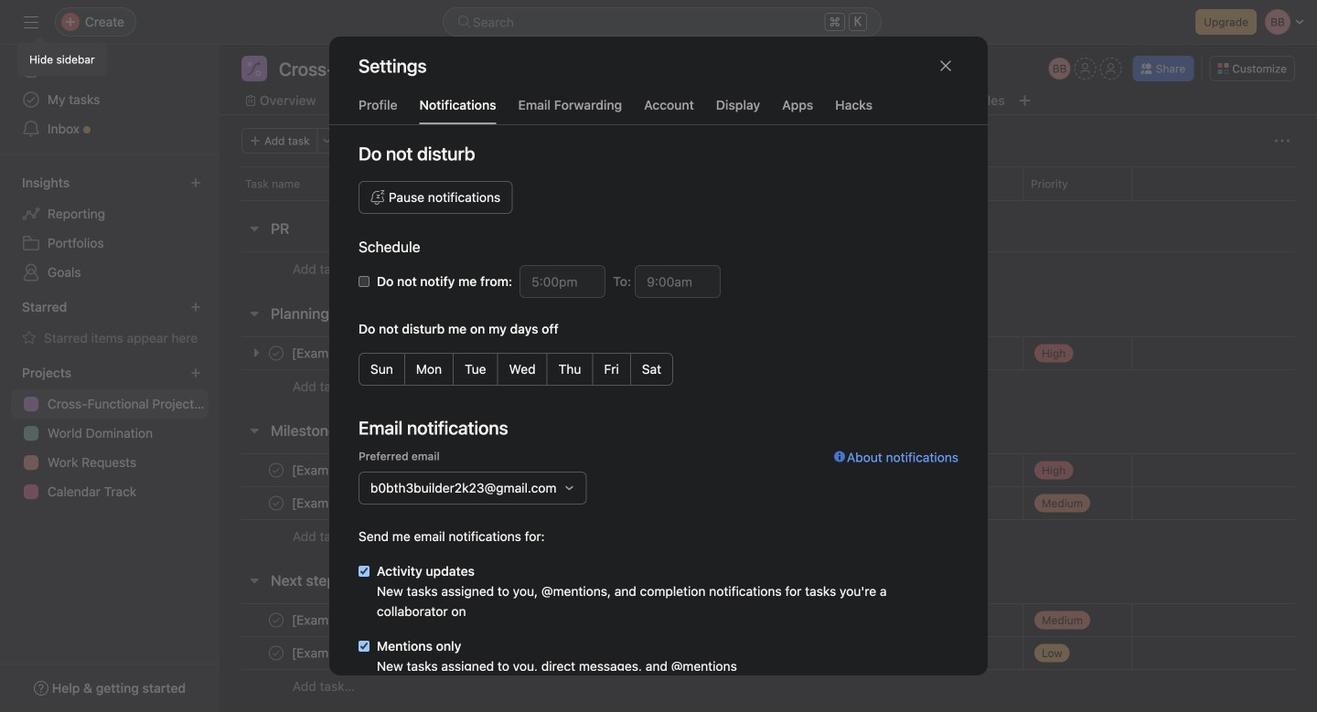 Task type: locate. For each thing, give the bounding box(es) containing it.
task name text field for [example] find venue for holiday party cell
[[288, 612, 503, 630]]

collapse task list for this group image
[[247, 306, 262, 321], [247, 424, 262, 438]]

1 collapse task list for this group image from the top
[[247, 306, 262, 321]]

0 vertical spatial mark complete image
[[265, 460, 287, 482]]

tooltip
[[18, 38, 106, 75]]

3 task name text field from the top
[[288, 644, 524, 663]]

None checkbox
[[359, 566, 370, 577]]

projects element
[[0, 357, 220, 510]]

2 collapse task list for this group image from the top
[[247, 574, 262, 588]]

task name text field for the [example] evaluate new email marketing platform cell
[[288, 462, 450, 480]]

[example] finalize budget cell
[[220, 454, 805, 488]]

mark complete image
[[265, 493, 287, 515], [265, 610, 287, 632]]

mark complete image inside '[example] approve campaign copy' cell
[[265, 610, 287, 632]]

2 task name text field from the top
[[288, 612, 503, 630]]

line_and_symbols image
[[247, 61, 262, 76]]

1 vertical spatial mark complete image
[[265, 643, 287, 665]]

1 vertical spatial collapse task list for this group image
[[247, 574, 262, 588]]

mark complete checkbox for task name text field within '[example] approve campaign copy' cell
[[265, 610, 287, 632]]

2 vertical spatial task name text field
[[288, 644, 524, 663]]

collapse task list for this group image for header planning tree grid
[[247, 306, 262, 321]]

manage project members image
[[1049, 58, 1071, 80]]

collapse task list for this group image for header milestones tree grid
[[247, 424, 262, 438]]

mark complete image inside [example] find venue for holiday party cell
[[265, 643, 287, 665]]

mark complete checkbox for task name text field inside the [example] find venue for holiday party cell
[[265, 643, 287, 665]]

2 mark complete image from the top
[[265, 610, 287, 632]]

row
[[220, 166, 1317, 200], [242, 199, 1295, 201], [220, 252, 1317, 286], [220, 370, 1317, 403], [220, 454, 1317, 488], [220, 487, 1317, 521], [220, 520, 1317, 553], [220, 604, 1317, 638], [220, 637, 1317, 671], [220, 670, 1317, 703]]

0 vertical spatial collapse task list for this group image
[[247, 221, 262, 236]]

1 task name text field from the top
[[288, 462, 450, 480]]

2 collapse task list for this group image from the top
[[247, 424, 262, 438]]

mark complete image inside '[example] finalize budget' cell
[[265, 460, 287, 482]]

None checkbox
[[359, 276, 370, 287], [359, 641, 370, 652], [359, 276, 370, 287], [359, 641, 370, 652]]

dialog
[[329, 37, 988, 713]]

4 mark complete checkbox from the top
[[265, 643, 287, 665]]

collapse task list for this group image
[[247, 221, 262, 236], [247, 574, 262, 588]]

mark complete checkbox inside the [example] evaluate new email marketing platform cell
[[265, 493, 287, 515]]

starred element
[[0, 291, 220, 357]]

mark complete checkbox inside '[example] finalize budget' cell
[[265, 460, 287, 482]]

0 vertical spatial task name text field
[[288, 462, 450, 480]]

mark complete checkbox inside '[example] approve campaign copy' cell
[[265, 610, 287, 632]]

1 vertical spatial task name text field
[[288, 612, 503, 630]]

1 mark complete image from the top
[[265, 460, 287, 482]]

1 vertical spatial collapse task list for this group image
[[247, 424, 262, 438]]

Mark complete checkbox
[[265, 460, 287, 482], [265, 493, 287, 515], [265, 610, 287, 632], [265, 643, 287, 665]]

task name text field inside [example] find venue for holiday party cell
[[288, 644, 524, 663]]

task name text field inside '[example] approve campaign copy' cell
[[288, 612, 503, 630]]

global element
[[0, 45, 220, 155]]

0 vertical spatial mark complete image
[[265, 493, 287, 515]]

mark complete image for task name text box
[[265, 493, 287, 515]]

settings tab list
[[329, 95, 988, 125]]

Task name text field
[[288, 494, 588, 513]]

0 vertical spatial collapse task list for this group image
[[247, 306, 262, 321]]

mark complete checkbox inside [example] find venue for holiday party cell
[[265, 643, 287, 665]]

1 vertical spatial mark complete image
[[265, 610, 287, 632]]

2 mark complete checkbox from the top
[[265, 493, 287, 515]]

1 mark complete checkbox from the top
[[265, 460, 287, 482]]

2 mark complete image from the top
[[265, 643, 287, 665]]

None text field
[[274, 56, 527, 81], [520, 265, 606, 298], [635, 265, 721, 298], [274, 56, 527, 81], [520, 265, 606, 298], [635, 265, 721, 298]]

3 mark complete checkbox from the top
[[265, 610, 287, 632]]

Task name text field
[[288, 462, 450, 480], [288, 612, 503, 630], [288, 644, 524, 663]]

mark complete image
[[265, 460, 287, 482], [265, 643, 287, 665]]

task name text field inside '[example] finalize budget' cell
[[288, 462, 450, 480]]

1 mark complete image from the top
[[265, 493, 287, 515]]

mark complete image inside the [example] evaluate new email marketing platform cell
[[265, 493, 287, 515]]



Task type: describe. For each thing, give the bounding box(es) containing it.
mark complete checkbox for task name text field within the '[example] finalize budget' cell
[[265, 460, 287, 482]]

mark complete image for task name text field within '[example] approve campaign copy' cell
[[265, 610, 287, 632]]

hide sidebar image
[[24, 15, 38, 29]]

close this dialog image
[[939, 59, 953, 73]]

header milestones tree grid
[[220, 454, 1317, 553]]

mark complete checkbox for task name text box
[[265, 493, 287, 515]]

mark complete image for task name text field inside the [example] find venue for holiday party cell
[[265, 643, 287, 665]]

header planning tree grid
[[220, 337, 1317, 403]]

header next steps tree grid
[[220, 604, 1317, 703]]

1 collapse task list for this group image from the top
[[247, 221, 262, 236]]

[example] find venue for holiday party cell
[[220, 637, 805, 671]]

[example] evaluate new email marketing platform cell
[[220, 487, 805, 521]]

mark complete image for task name text field within the '[example] finalize budget' cell
[[265, 460, 287, 482]]

[example] approve campaign copy cell
[[220, 604, 805, 638]]

insights element
[[0, 166, 220, 291]]



Task type: vqa. For each thing, say whether or not it's contained in the screenshot.
Collapse task list for this group icon to the top
yes



